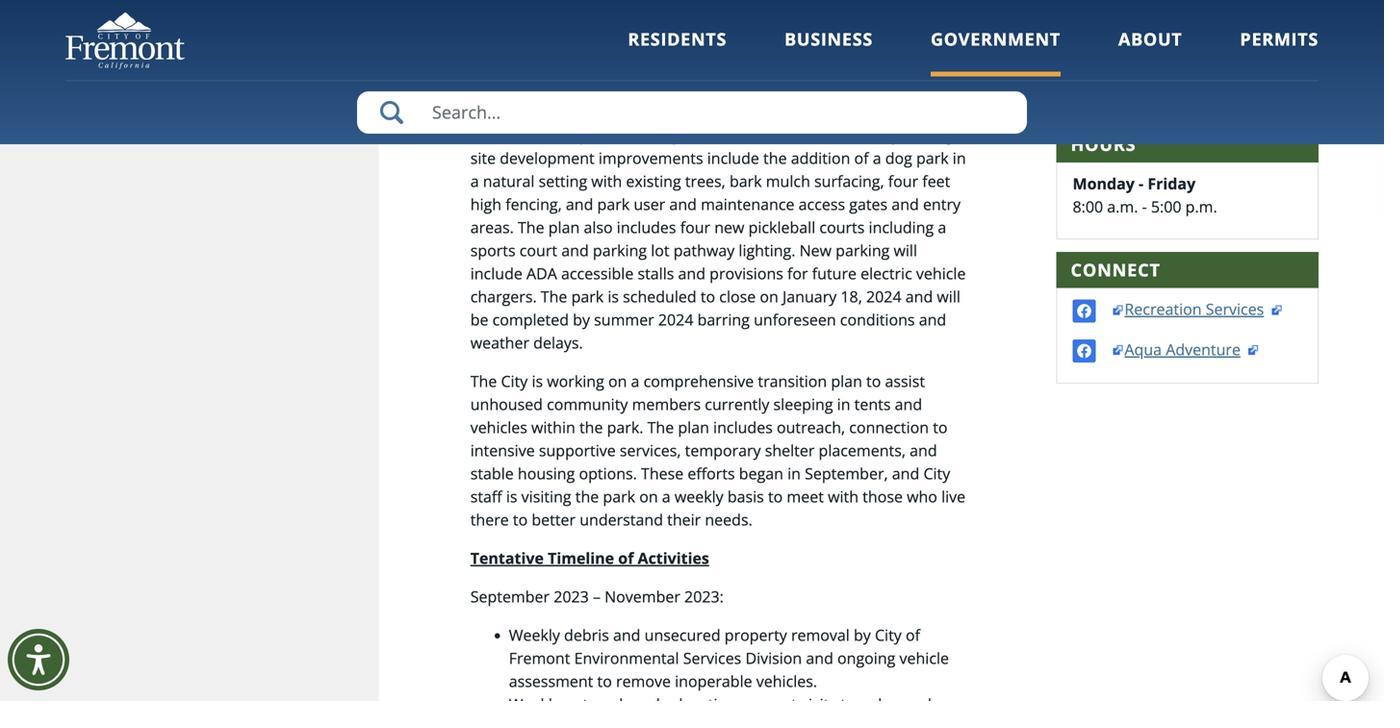 Task type: locate. For each thing, give the bounding box(es) containing it.
on up community
[[609, 371, 627, 392]]

0 vertical spatial footer fb icon h image
[[1073, 300, 1096, 323]]

provisions
[[710, 263, 784, 284]]

2 footer fb icon h image from the top
[[1073, 340, 1096, 363]]

510-979-5799 510-979-5708 (fax) email
[[1073, 25, 1209, 92]]

0 horizontal spatial on
[[609, 371, 627, 392]]

- left friday
[[1139, 173, 1144, 194]]

to inside . the upcoming site development improvements include the addition of a dog park in a natural setting with existing trees, bark mulch surfacing, four feet high fencing, and park user and maintenance access gates and entry areas. the plan also includes four new pickleball courts including a sports court and parking lot pathway lighting. new parking will include ada accessible stalls and provisions for future electric vehicle chargers. the park is scheduled to close on january 18, 2024 and will be completed by summer 2024 barring unforeseen conditions and weather delays.
[[701, 286, 716, 307]]

housing
[[518, 463, 575, 484]]

-
[[1139, 173, 1144, 194], [1143, 197, 1148, 217]]

services,
[[620, 440, 681, 461]]

1 510- from the top
[[1073, 25, 1105, 45]]

permits link
[[1241, 27, 1319, 77]]

with right setting
[[592, 171, 622, 191]]

of inside weekly debris and unsecured property removal by city of fremont environmental services division and ongoing vehicle assessment to remove inoperable vehicles.
[[906, 625, 921, 646]]

0 horizontal spatial 18,
[[525, 101, 547, 122]]

park down accessible
[[572, 286, 604, 307]]

1 horizontal spatial historical
[[721, 124, 788, 145]]

city up ongoing
[[875, 625, 902, 646]]

dog
[[886, 148, 913, 168]]

plan inside authorized the reconstruction plan for vallejo mill historical park
[[580, 124, 611, 145]]

0 vertical spatial include
[[708, 148, 760, 168]]

current updates
[[449, 13, 620, 37]]

2 vertical spatial on
[[640, 487, 658, 507]]

is up the summer
[[608, 286, 619, 307]]

with down september,
[[828, 487, 859, 507]]

2023
[[554, 587, 589, 607]]

of right removal
[[906, 625, 921, 646]]

city up unhoused
[[501, 371, 528, 392]]

18, up reconstruction
[[525, 101, 547, 122]]

0 vertical spatial four
[[889, 171, 919, 191]]

0 horizontal spatial includes
[[617, 217, 676, 238]]

feet
[[923, 171, 951, 191]]

0 vertical spatial 979-
[[1105, 25, 1136, 45]]

on right close
[[760, 286, 779, 307]]

by up ongoing
[[854, 625, 871, 646]]

Search text field
[[357, 91, 1027, 134]]

summer
[[594, 309, 655, 330]]

four down the dog
[[889, 171, 919, 191]]

979- up "email" link in the right top of the page
[[1105, 48, 1136, 68]]

the right the authorized
[[857, 101, 880, 122]]

entry
[[923, 194, 961, 215]]

0 horizontal spatial by
[[573, 309, 590, 330]]

parking
[[593, 240, 647, 261], [836, 240, 890, 261]]

by up delays.
[[573, 309, 590, 330]]

0 horizontal spatial 2024
[[659, 309, 694, 330]]

to down environmental
[[598, 671, 612, 692]]

include up bark
[[708, 148, 760, 168]]

the down vallejo mill historical park update
[[594, 101, 618, 122]]

0 horizontal spatial of
[[618, 548, 634, 569]]

18, inside . the upcoming site development improvements include the addition of a dog park in a natural setting with existing trees, bark mulch surfacing, four feet high fencing, and park user and maintenance access gates and entry areas. the plan also includes four new pickleball courts including a sports court and parking lot pathway lighting. new parking will include ada accessible stalls and provisions for future electric vehicle chargers. the park is scheduled to close on january 18, 2024 and will be completed by summer 2024 barring unforeseen conditions and weather delays.
[[841, 286, 863, 307]]

2024 down scheduled at the top of the page
[[659, 309, 694, 330]]

on down these
[[640, 487, 658, 507]]

user
[[634, 194, 666, 215]]

1 horizontal spatial in
[[837, 394, 851, 415]]

update
[[697, 70, 759, 93]]

park up authorized the reconstruction plan for vallejo mill historical park in the top of the page
[[654, 70, 693, 93]]

historical down council
[[721, 124, 788, 145]]

1 horizontal spatial 18,
[[841, 286, 863, 307]]

1 horizontal spatial four
[[889, 171, 919, 191]]

by inside . the upcoming site development improvements include the addition of a dog park in a natural setting with existing trees, bark mulch surfacing, four feet high fencing, and park user and maintenance access gates and entry areas. the plan also includes four new pickleball courts including a sports court and parking lot pathway lighting. new parking will include ada accessible stalls and provisions for future electric vehicle chargers. the park is scheduled to close on january 18, 2024 and will be completed by summer 2024 barring unforeseen conditions and weather delays.
[[573, 309, 590, 330]]

email link
[[1073, 71, 1112, 92]]

park down the authorized
[[792, 124, 824, 145]]

1 vertical spatial for
[[788, 263, 808, 284]]

close
[[720, 286, 756, 307]]

with inside . the upcoming site development improvements include the addition of a dog park in a natural setting with existing trees, bark mulch surfacing, four feet high fencing, and park user and maintenance access gates and entry areas. the plan also includes four new pickleball courts including a sports court and parking lot pathway lighting. new parking will include ada accessible stalls and provisions for future electric vehicle chargers. the park is scheduled to close on january 18, 2024 and will be completed by summer 2024 barring unforeseen conditions and weather delays.
[[592, 171, 622, 191]]

in down shelter
[[788, 463, 801, 484]]

1 horizontal spatial services
[[1206, 299, 1265, 320]]

and down trees,
[[670, 194, 697, 215]]

their
[[667, 510, 701, 530]]

979- up 5708
[[1105, 25, 1136, 45]]

1 horizontal spatial includes
[[714, 417, 773, 438]]

fremont
[[622, 101, 683, 122], [509, 648, 570, 669]]

in left tents
[[837, 394, 851, 415]]

0 horizontal spatial for
[[615, 124, 636, 145]]

.
[[843, 124, 848, 145]]

0 vertical spatial 2024
[[867, 286, 902, 307]]

1 horizontal spatial parking
[[836, 240, 890, 261]]

1 horizontal spatial include
[[708, 148, 760, 168]]

recreation
[[1125, 299, 1202, 320]]

in down the upcoming
[[953, 148, 966, 168]]

vehicle right ongoing
[[900, 648, 949, 669]]

0 vertical spatial by
[[573, 309, 590, 330]]

1 footer fb icon h image from the top
[[1073, 300, 1096, 323]]

1 979- from the top
[[1105, 25, 1136, 45]]

a down entry at the right top
[[938, 217, 947, 238]]

includes down currently
[[714, 417, 773, 438]]

fremont down the weekly
[[509, 648, 570, 669]]

september
[[471, 587, 550, 607]]

scheduled
[[623, 286, 697, 307]]

intensive
[[471, 440, 535, 461]]

1 horizontal spatial on
[[640, 487, 658, 507]]

monday
[[1073, 173, 1135, 194]]

1 vertical spatial will
[[937, 286, 961, 307]]

1 vertical spatial historical
[[721, 124, 788, 145]]

a down site
[[471, 171, 479, 191]]

1 vertical spatial include
[[471, 263, 523, 284]]

- left 5:00 at top
[[1143, 197, 1148, 217]]

areas.
[[471, 217, 514, 238]]

services up adventure
[[1206, 299, 1265, 320]]

the up mulch
[[764, 148, 787, 168]]

for inside authorized the reconstruction plan for vallejo mill historical park
[[615, 124, 636, 145]]

1 vertical spatial 979-
[[1105, 48, 1136, 68]]

high
[[471, 194, 502, 215]]

vehicle
[[917, 263, 966, 284], [900, 648, 949, 669]]

1 vertical spatial with
[[828, 487, 859, 507]]

vehicle inside weekly debris and unsecured property removal by city of fremont environmental services division and ongoing vehicle assessment to remove inoperable vehicles.
[[900, 648, 949, 669]]

on inside . the upcoming site development improvements include the addition of a dog park in a natural setting with existing trees, bark mulch surfacing, four feet high fencing, and park user and maintenance access gates and entry areas. the plan also includes four new pickleball courts including a sports court and parking lot pathway lighting. new parking will include ada accessible stalls and provisions for future electric vehicle chargers. the park is scheduled to close on january 18, 2024 and will be completed by summer 2024 barring unforeseen conditions and weather delays.
[[760, 286, 779, 307]]

2 horizontal spatial of
[[906, 625, 921, 646]]

to up barring
[[701, 286, 716, 307]]

1 vertical spatial services
[[683, 648, 742, 669]]

0 vertical spatial with
[[592, 171, 622, 191]]

1 vertical spatial fremont
[[509, 648, 570, 669]]

four
[[889, 171, 919, 191], [681, 217, 711, 238]]

0 vertical spatial 18,
[[525, 101, 547, 122]]

footer fb icon h image
[[1073, 300, 1096, 323], [1073, 340, 1096, 363]]

members
[[632, 394, 701, 415]]

979-
[[1105, 25, 1136, 45], [1105, 48, 1136, 68]]

1 vertical spatial of
[[618, 548, 634, 569]]

for up january
[[788, 263, 808, 284]]

0 vertical spatial 510-
[[1073, 25, 1105, 45]]

vallejo up july
[[471, 70, 528, 93]]

1 vertical spatial includes
[[714, 417, 773, 438]]

services up inoperable
[[683, 648, 742, 669]]

1 vertical spatial vehicle
[[900, 648, 949, 669]]

setting
[[539, 171, 588, 191]]

footer fb icon h image down connect
[[1073, 300, 1096, 323]]

18,
[[525, 101, 547, 122], [841, 286, 863, 307]]

1 vertical spatial 510-
[[1073, 48, 1105, 68]]

0 horizontal spatial four
[[681, 217, 711, 238]]

plan left also at the top left of the page
[[549, 217, 580, 238]]

0 vertical spatial on
[[760, 286, 779, 307]]

18, down future
[[841, 286, 863, 307]]

includes down user
[[617, 217, 676, 238]]

and up accessible
[[562, 240, 589, 261]]

1 horizontal spatial 2024
[[867, 286, 902, 307]]

0 horizontal spatial parking
[[593, 240, 647, 261]]

2 parking from the left
[[836, 240, 890, 261]]

2 vertical spatial is
[[506, 487, 518, 507]]

1 vertical spatial footer fb icon h image
[[1073, 340, 1096, 363]]

mill up trees,
[[691, 124, 717, 145]]

2 vertical spatial in
[[788, 463, 801, 484]]

0 horizontal spatial fremont
[[509, 648, 570, 669]]

friday
[[1148, 173, 1196, 194]]

1 horizontal spatial vallejo
[[640, 124, 687, 145]]

four up pathway
[[681, 217, 711, 238]]

is left working
[[532, 371, 543, 392]]

5799
[[1136, 25, 1171, 45]]

within
[[532, 417, 576, 438]]

vehicle right electric in the top of the page
[[917, 263, 966, 284]]

about
[[1119, 27, 1183, 51]]

historical
[[568, 70, 650, 93], [721, 124, 788, 145]]

1 horizontal spatial of
[[855, 148, 869, 168]]

parking down courts
[[836, 240, 890, 261]]

for down on july 18, 2023, the fremont city council
[[615, 124, 636, 145]]

1 horizontal spatial for
[[788, 263, 808, 284]]

mill up '2023,'
[[532, 70, 564, 93]]

0 vertical spatial vehicle
[[917, 263, 966, 284]]

surfacing,
[[815, 171, 885, 191]]

0 horizontal spatial with
[[592, 171, 622, 191]]

0 vertical spatial will
[[894, 240, 918, 261]]

of down understand
[[618, 548, 634, 569]]

working
[[547, 371, 605, 392]]

0 horizontal spatial park
[[654, 70, 693, 93]]

council
[[718, 101, 771, 122]]

1 vertical spatial four
[[681, 217, 711, 238]]

5:00
[[1152, 197, 1182, 217]]

0 horizontal spatial services
[[683, 648, 742, 669]]

0 vertical spatial includes
[[617, 217, 676, 238]]

1 vertical spatial on
[[609, 371, 627, 392]]

is right staff on the left bottom of page
[[506, 487, 518, 507]]

0 vertical spatial of
[[855, 148, 869, 168]]

options.
[[579, 463, 637, 484]]

residents link
[[628, 27, 727, 77]]

city
[[687, 101, 714, 122], [501, 371, 528, 392], [924, 463, 951, 484], [875, 625, 902, 646]]

sleeping
[[774, 394, 833, 415]]

1 horizontal spatial by
[[854, 625, 871, 646]]

2 horizontal spatial is
[[608, 286, 619, 307]]

a
[[873, 148, 882, 168], [471, 171, 479, 191], [938, 217, 947, 238], [631, 371, 640, 392], [662, 487, 671, 507]]

assist
[[885, 371, 925, 392]]

fencing,
[[506, 194, 562, 215]]

comprehensive
[[644, 371, 754, 392]]

0 horizontal spatial mill
[[532, 70, 564, 93]]

on july 18, 2023, the fremont city council
[[471, 101, 775, 122]]

unsecured
[[645, 625, 721, 646]]

0 vertical spatial mill
[[532, 70, 564, 93]]

footer fb icon h image left aqua
[[1073, 340, 1096, 363]]

0 horizontal spatial historical
[[568, 70, 650, 93]]

of
[[855, 148, 869, 168], [618, 548, 634, 569], [906, 625, 921, 646]]

historical up on july 18, 2023, the fremont city council
[[568, 70, 650, 93]]

2024 down electric in the top of the page
[[867, 286, 902, 307]]

of up surfacing,
[[855, 148, 869, 168]]

0 vertical spatial is
[[608, 286, 619, 307]]

unhoused
[[471, 394, 543, 415]]

plan down '2023,'
[[580, 124, 611, 145]]

1 vertical spatial 18,
[[841, 286, 863, 307]]

with
[[592, 171, 622, 191], [828, 487, 859, 507]]

park up feet
[[917, 148, 949, 168]]

site
[[471, 148, 496, 168]]

staff
[[471, 487, 502, 507]]

inoperable
[[675, 671, 753, 692]]

vehicles.
[[757, 671, 818, 692]]

1 horizontal spatial park
[[792, 124, 824, 145]]

p.m.
[[1186, 197, 1218, 217]]

1 horizontal spatial mill
[[691, 124, 717, 145]]

1 vertical spatial vallejo
[[640, 124, 687, 145]]

parking down also at the top left of the page
[[593, 240, 647, 261]]

authorized
[[775, 101, 853, 122]]

0 vertical spatial vallejo
[[471, 70, 528, 93]]

will down "including"
[[894, 240, 918, 261]]

1 vertical spatial by
[[854, 625, 871, 646]]

efforts
[[688, 463, 735, 484]]

0 vertical spatial historical
[[568, 70, 650, 93]]

1 horizontal spatial fremont
[[622, 101, 683, 122]]

future
[[812, 263, 857, 284]]

0 vertical spatial in
[[953, 148, 966, 168]]

vallejo mill historical park update
[[471, 70, 759, 93]]

park
[[654, 70, 693, 93], [792, 124, 824, 145]]

1 vertical spatial is
[[532, 371, 543, 392]]

–
[[593, 587, 601, 607]]

in inside . the upcoming site development improvements include the addition of a dog park in a natural setting with existing trees, bark mulch surfacing, four feet high fencing, and park user and maintenance access gates and entry areas. the plan also includes four new pickleball courts including a sports court and parking lot pathway lighting. new parking will include ada accessible stalls and provisions for future electric vehicle chargers. the park is scheduled to close on january 18, 2024 and will be completed by summer 2024 barring unforeseen conditions and weather delays.
[[953, 148, 966, 168]]

2 horizontal spatial on
[[760, 286, 779, 307]]

include down sports
[[471, 263, 523, 284]]

vallejo up improvements
[[640, 124, 687, 145]]

and down removal
[[806, 648, 834, 669]]

0 vertical spatial for
[[615, 124, 636, 145]]

visiting
[[522, 487, 572, 507]]

will down entry at the right top
[[937, 286, 961, 307]]

vallejo inside authorized the reconstruction plan for vallejo mill historical park
[[640, 124, 687, 145]]

1 vertical spatial park
[[792, 124, 824, 145]]

who
[[907, 487, 938, 507]]

1 vertical spatial 2024
[[659, 309, 694, 330]]

stalls
[[638, 263, 674, 284]]

for
[[615, 124, 636, 145], [788, 263, 808, 284]]

meet
[[787, 487, 824, 507]]

of inside . the upcoming site development improvements include the addition of a dog park in a natural setting with existing trees, bark mulch surfacing, four feet high fencing, and park user and maintenance access gates and entry areas. the plan also includes four new pickleball courts including a sports court and parking lot pathway lighting. new parking will include ada accessible stalls and provisions for future electric vehicle chargers. the park is scheduled to close on january 18, 2024 and will be completed by summer 2024 barring unforeseen conditions and weather delays.
[[855, 148, 869, 168]]

1 horizontal spatial with
[[828, 487, 859, 507]]

1 vertical spatial mill
[[691, 124, 717, 145]]

and up the who
[[892, 463, 920, 484]]

park up understand
[[603, 487, 636, 507]]

0 horizontal spatial vallejo
[[471, 70, 528, 93]]

email
[[1073, 71, 1112, 92]]

city inside weekly debris and unsecured property removal by city of fremont environmental services division and ongoing vehicle assessment to remove inoperable vehicles.
[[875, 625, 902, 646]]

2 510- from the top
[[1073, 48, 1105, 68]]

the down members
[[648, 417, 674, 438]]

fremont up improvements
[[622, 101, 683, 122]]

weekly
[[509, 625, 560, 646]]

mill
[[532, 70, 564, 93], [691, 124, 717, 145]]

includes inside the city is working on a comprehensive transition plan to assist unhoused community members currently sleeping in tents and vehicles within the park. the plan includes outreach, connection to intensive supportive services, temporary shelter placements, and stable housing options. these efforts began in september, and city staff is visiting the park on a weekly basis to meet with those who live there to better understand their needs.
[[714, 417, 773, 438]]

2 vertical spatial of
[[906, 625, 921, 646]]

1 vertical spatial -
[[1143, 197, 1148, 217]]

2 horizontal spatial in
[[953, 148, 966, 168]]

electric
[[861, 263, 913, 284]]

needs.
[[705, 510, 753, 530]]



Task type: describe. For each thing, give the bounding box(es) containing it.
the inside . the upcoming site development improvements include the addition of a dog park in a natural setting with existing trees, bark mulch surfacing, four feet high fencing, and park user and maintenance access gates and entry areas. the plan also includes four new pickleball courts including a sports court and parking lot pathway lighting. new parking will include ada accessible stalls and provisions for future electric vehicle chargers. the park is scheduled to close on january 18, 2024 and will be completed by summer 2024 barring unforeseen conditions and weather delays.
[[764, 148, 787, 168]]

activities
[[638, 548, 710, 569]]

live
[[942, 487, 966, 507]]

connect
[[1071, 259, 1161, 282]]

removal
[[791, 625, 850, 646]]

0 horizontal spatial include
[[471, 263, 523, 284]]

footer fb icon h image for aqua adventure
[[1073, 340, 1096, 363]]

for inside . the upcoming site development improvements include the addition of a dog park in a natural setting with existing trees, bark mulch surfacing, four feet high fencing, and park user and maintenance access gates and entry areas. the plan also includes four new pickleball courts including a sports court and parking lot pathway lighting. new parking will include ada accessible stalls and provisions for future electric vehicle chargers. the park is scheduled to close on january 18, 2024 and will be completed by summer 2024 barring unforeseen conditions and weather delays.
[[788, 263, 808, 284]]

timeline
[[548, 548, 614, 569]]

access
[[799, 194, 846, 215]]

a.m.
[[1108, 197, 1139, 217]]

the up unhoused
[[471, 371, 497, 392]]

plan down members
[[678, 417, 710, 438]]

january
[[783, 286, 837, 307]]

accessible
[[561, 263, 634, 284]]

barring
[[698, 309, 750, 330]]

and down pathway
[[678, 263, 706, 284]]

gates
[[850, 194, 888, 215]]

and down setting
[[566, 194, 594, 215]]

debris
[[564, 625, 609, 646]]

transition
[[758, 371, 827, 392]]

aqua
[[1125, 339, 1162, 360]]

supportive
[[539, 440, 616, 461]]

business link
[[785, 27, 873, 77]]

1 horizontal spatial will
[[937, 286, 961, 307]]

mill inside authorized the reconstruction plan for vallejo mill historical park
[[691, 124, 717, 145]]

courts
[[820, 217, 865, 238]]

city down update
[[687, 101, 714, 122]]

park inside authorized the reconstruction plan for vallejo mill historical park
[[792, 124, 824, 145]]

residents
[[628, 27, 727, 51]]

a down these
[[662, 487, 671, 507]]

division
[[746, 648, 802, 669]]

assessment
[[509, 671, 594, 692]]

the inside authorized the reconstruction plan for vallejo mill historical park
[[857, 101, 880, 122]]

a left the dog
[[873, 148, 882, 168]]

0 vertical spatial -
[[1139, 173, 1144, 194]]

bark
[[730, 171, 762, 191]]

current
[[449, 13, 533, 37]]

weather
[[471, 332, 530, 353]]

shelter
[[765, 440, 815, 461]]

be
[[471, 309, 489, 330]]

recreation services link
[[1125, 299, 1284, 320]]

and right the conditions
[[919, 309, 947, 330]]

trees,
[[685, 171, 726, 191]]

property
[[725, 625, 787, 646]]

vehicle inside . the upcoming site development improvements include the addition of a dog park in a natural setting with existing trees, bark mulch surfacing, four feet high fencing, and park user and maintenance access gates and entry areas. the plan also includes four new pickleball courts including a sports court and parking lot pathway lighting. new parking will include ada accessible stalls and provisions for future electric vehicle chargers. the park is scheduled to close on january 18, 2024 and will be completed by summer 2024 barring unforeseen conditions and weather delays.
[[917, 263, 966, 284]]

maintenance
[[701, 194, 795, 215]]

and down assist
[[895, 394, 923, 415]]

fremont inside weekly debris and unsecured property removal by city of fremont environmental services division and ongoing vehicle assessment to remove inoperable vehicles.
[[509, 648, 570, 669]]

and down electric in the top of the page
[[906, 286, 933, 307]]

and up "including"
[[892, 194, 919, 215]]

to up tents
[[867, 371, 881, 392]]

permits
[[1241, 27, 1319, 51]]

the down ada
[[541, 286, 568, 307]]

5708
[[1136, 48, 1171, 68]]

plan up tents
[[831, 371, 863, 392]]

upcoming
[[882, 124, 954, 145]]

and up environmental
[[613, 625, 641, 646]]

on
[[471, 101, 492, 122]]

2 979- from the top
[[1105, 48, 1136, 68]]

business
[[785, 27, 873, 51]]

mulch
[[766, 171, 811, 191]]

by inside weekly debris and unsecured property removal by city of fremont environmental services division and ongoing vehicle assessment to remove inoperable vehicles.
[[854, 625, 871, 646]]

november
[[605, 587, 681, 607]]

plan inside . the upcoming site development improvements include the addition of a dog park in a natural setting with existing trees, bark mulch surfacing, four feet high fencing, and park user and maintenance access gates and entry areas. the plan also includes four new pickleball courts including a sports court and parking lot pathway lighting. new parking will include ada accessible stalls and provisions for future electric vehicle chargers. the park is scheduled to close on january 18, 2024 and will be completed by summer 2024 barring unforeseen conditions and weather delays.
[[549, 217, 580, 238]]

historical inside authorized the reconstruction plan for vallejo mill historical park
[[721, 124, 788, 145]]

natural
[[483, 171, 535, 191]]

to right connection
[[933, 417, 948, 438]]

aqua adventure
[[1125, 339, 1241, 360]]

ongoing
[[838, 648, 896, 669]]

0 horizontal spatial will
[[894, 240, 918, 261]]

includes inside . the upcoming site development improvements include the addition of a dog park in a natural setting with existing trees, bark mulch surfacing, four feet high fencing, and park user and maintenance access gates and entry areas. the plan also includes four new pickleball courts including a sports court and parking lot pathway lighting. new parking will include ada accessible stalls and provisions for future electric vehicle chargers. the park is scheduled to close on january 18, 2024 and will be completed by summer 2024 barring unforeseen conditions and weather delays.
[[617, 217, 676, 238]]

those
[[863, 487, 903, 507]]

park.
[[607, 417, 644, 438]]

city up the who
[[924, 463, 951, 484]]

0 horizontal spatial is
[[506, 487, 518, 507]]

including
[[869, 217, 934, 238]]

sports
[[471, 240, 516, 261]]

the down community
[[580, 417, 603, 438]]

government link
[[931, 27, 1061, 77]]

1 vertical spatial in
[[837, 394, 851, 415]]

the down options.
[[576, 487, 599, 507]]

aqua adventure link
[[1125, 339, 1260, 360]]

0 horizontal spatial in
[[788, 463, 801, 484]]

completed
[[493, 309, 569, 330]]

pickleball
[[749, 217, 816, 238]]

monday - friday 8:00 a.m. - 5:00 p.m.
[[1073, 173, 1218, 217]]

lighting.
[[739, 240, 796, 261]]

began
[[739, 463, 784, 484]]

and down connection
[[910, 440, 938, 461]]

reconstruction
[[471, 124, 576, 145]]

pathway
[[674, 240, 735, 261]]

weekly
[[675, 487, 724, 507]]

about link
[[1119, 27, 1183, 77]]

0 vertical spatial services
[[1206, 299, 1265, 320]]

better
[[532, 510, 576, 530]]

temporary
[[685, 440, 761, 461]]

stable
[[471, 463, 514, 484]]

is inside . the upcoming site development improvements include the addition of a dog park in a natural setting with existing trees, bark mulch surfacing, four feet high fencing, and park user and maintenance access gates and entry areas. the plan also includes four new pickleball courts including a sports court and parking lot pathway lighting. new parking will include ada accessible stalls and provisions for future electric vehicle chargers. the park is scheduled to close on january 18, 2024 and will be completed by summer 2024 barring unforeseen conditions and weather delays.
[[608, 286, 619, 307]]

with inside the city is working on a comprehensive transition plan to assist unhoused community members currently sleeping in tents and vehicles within the park. the plan includes outreach, connection to intensive supportive services, temporary shelter placements, and stable housing options. these efforts began in september, and city staff is visiting the park on a weekly basis to meet with those who live there to better understand their needs.
[[828, 487, 859, 507]]

the right the .
[[852, 124, 878, 145]]

court
[[520, 240, 558, 261]]

to right there
[[513, 510, 528, 530]]

improvements
[[599, 148, 704, 168]]

september,
[[805, 463, 888, 484]]

these
[[641, 463, 684, 484]]

recreation services
[[1125, 299, 1265, 320]]

understand
[[580, 510, 663, 530]]

the city is working on a comprehensive transition plan to assist unhoused community members currently sleeping in tents and vehicles within the park. the plan includes outreach, connection to intensive supportive services, temporary shelter placements, and stable housing options. these efforts began in september, and city staff is visiting the park on a weekly basis to meet with those who live there to better understand their needs.
[[471, 371, 966, 530]]

8:00
[[1073, 197, 1104, 217]]

0 vertical spatial fremont
[[622, 101, 683, 122]]

1 parking from the left
[[593, 240, 647, 261]]

services inside weekly debris and unsecured property removal by city of fremont environmental services division and ongoing vehicle assessment to remove inoperable vehicles.
[[683, 648, 742, 669]]

park up also at the top left of the page
[[598, 194, 630, 215]]

the down fencing,
[[518, 217, 545, 238]]

0 vertical spatial park
[[654, 70, 693, 93]]

delays.
[[534, 332, 583, 353]]

ada
[[527, 263, 557, 284]]

conditions
[[840, 309, 915, 330]]

a up members
[[631, 371, 640, 392]]

placements,
[[819, 440, 906, 461]]

to down began
[[768, 487, 783, 507]]

1 horizontal spatial is
[[532, 371, 543, 392]]

development
[[500, 148, 595, 168]]

environmental
[[574, 648, 679, 669]]

lot
[[651, 240, 670, 261]]

september 2023 – november 2023:
[[471, 587, 724, 607]]

(fax)
[[1175, 48, 1209, 68]]

new
[[715, 217, 745, 238]]

addition
[[791, 148, 851, 168]]

footer fb icon h image for recreation services
[[1073, 300, 1096, 323]]

adventure
[[1166, 339, 1241, 360]]

to inside weekly debris and unsecured property removal by city of fremont environmental services division and ongoing vehicle assessment to remove inoperable vehicles.
[[598, 671, 612, 692]]

park inside the city is working on a comprehensive transition plan to assist unhoused community members currently sleeping in tents and vehicles within the park. the plan includes outreach, connection to intensive supportive services, temporary shelter placements, and stable housing options. these efforts began in september, and city staff is visiting the park on a weekly basis to meet with those who live there to better understand their needs.
[[603, 487, 636, 507]]

. the upcoming site development improvements include the addition of a dog park in a natural setting with existing trees, bark mulch surfacing, four feet high fencing, and park user and maintenance access gates and entry areas. the plan also includes four new pickleball courts including a sports court and parking lot pathway lighting. new parking will include ada accessible stalls and provisions for future electric vehicle chargers. the park is scheduled to close on january 18, 2024 and will be completed by summer 2024 barring unforeseen conditions and weather delays.
[[471, 124, 966, 353]]



Task type: vqa. For each thing, say whether or not it's contained in the screenshot.
Board at the bottom left
no



